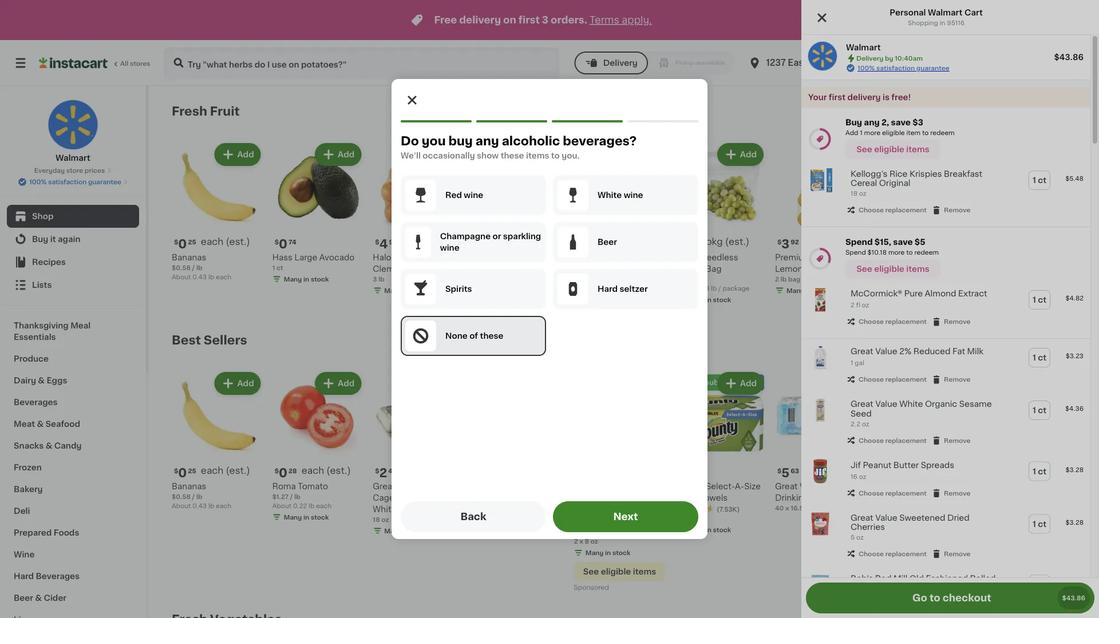 Task type: vqa. For each thing, say whether or not it's contained in the screenshot.
the right Ricola
no



Task type: locate. For each thing, give the bounding box(es) containing it.
items for see eligible items button to the bottom
[[633, 568, 656, 576]]

instacart logo image
[[39, 56, 108, 70]]

5 for beef chuck, ground, 80%/20%
[[882, 467, 890, 479]]

beverages inside hard beverages link
[[36, 573, 80, 581]]

2 bananas $0.58 / lb about 0.43 lb each from the top
[[172, 483, 231, 509]]

all inside popup button
[[958, 336, 967, 344]]

2 1 ct from the top
[[1033, 296, 1047, 304]]

these right of
[[480, 332, 504, 340]]

choose down $ 5 72
[[859, 490, 884, 496]]

beverages inside 'beverages' link
[[14, 399, 58, 407]]

1 for jif peanut butter spreads
[[1033, 468, 1036, 476]]

more inside the buy any 2, save $3 add 1 more eligible item to redeem
[[864, 130, 881, 136]]

drinking
[[775, 494, 809, 502]]

2 $ 0 25 from the top
[[174, 467, 196, 479]]

see eligible items button down 'spend $15, save $5 spend $10.18 more to redeem'
[[846, 260, 941, 279]]

1 arils from the left
[[530, 276, 547, 284]]

1 ready- from the left
[[474, 265, 503, 273]]

beer inside the add your shopping preferences element
[[598, 238, 617, 246]]

satisfaction
[[877, 65, 915, 71], [48, 179, 87, 185]]

2 vertical spatial original
[[625, 494, 657, 502]]

1 eat from the left
[[515, 265, 528, 273]]

choose replacement button for krispies
[[846, 205, 927, 215]]

1 ct button for great value white organic sesame seed
[[1030, 402, 1050, 420]]

bakery
[[14, 486, 43, 494]]

see
[[857, 145, 873, 153], [857, 265, 873, 273], [583, 568, 599, 576]]

1 vertical spatial any
[[476, 135, 499, 147]]

0 vertical spatial 28
[[892, 239, 901, 245]]

1 horizontal spatial to-
[[906, 265, 918, 273]]

bananas $0.58 / lb about 0.43 lb each for fresh
[[172, 254, 231, 280]]

2 california from the left
[[398, 254, 436, 262]]

1 vertical spatial delivery
[[848, 93, 881, 101]]

to- down "champagne or sparkling wine" at top
[[503, 265, 515, 273]]

$ 0 25 for best sellers
[[174, 467, 196, 479]]

2 pomegranate from the left
[[876, 276, 930, 284]]

see eligible items for kellogg's
[[857, 145, 930, 153]]

walmart image
[[809, 42, 837, 70]]

4 choose replacement from the top
[[859, 437, 927, 444]]

guarantee down shopping
[[917, 65, 950, 71]]

3 choose replacement button from the top
[[846, 375, 927, 385]]

2 $0.25 each (estimated) element from the top
[[172, 466, 263, 481]]

& for snacks
[[46, 442, 52, 450]]

california for 4
[[398, 254, 436, 262]]

6 remove button from the top
[[932, 549, 971, 559]]

lb
[[196, 265, 202, 271], [208, 274, 214, 280], [781, 276, 787, 282], [379, 276, 385, 282], [698, 276, 704, 282], [711, 285, 717, 292], [196, 494, 202, 500], [294, 494, 301, 500], [208, 503, 214, 509], [309, 503, 315, 509]]

original inside 'philadelphia original cream cheese, for a keto and low carb lifestyle'
[[625, 494, 657, 502]]

0 horizontal spatial satisfaction
[[48, 179, 87, 185]]

in inside 'personal walmart cart shopping in 95116'
[[940, 20, 946, 26]]

white inside the add your shopping preferences element
[[598, 191, 622, 199]]

2 vertical spatial white
[[373, 505, 396, 513]]

great inside the great value sweetened dried cherries 5 oz
[[851, 514, 874, 522]]

0 horizontal spatial 18
[[373, 517, 380, 523]]

5 product group from the top
[[802, 453, 1091, 505]]

1 vertical spatial see eligible items
[[857, 265, 930, 273]]

3 choose from the top
[[859, 377, 884, 383]]

eat inside pom wonderful ready-to-eat pomegranate arils 8 oz
[[515, 265, 528, 273]]

remove button for reduced
[[932, 375, 971, 385]]

item carousel region
[[172, 100, 1068, 320], [172, 329, 1068, 599]]

1 product group from the top
[[802, 161, 1091, 222]]

delivery inside button
[[603, 59, 638, 67]]

choose replacement button up the $15,
[[846, 205, 927, 215]]

shop
[[32, 212, 53, 220]]

1 $0.58 from the top
[[172, 265, 191, 271]]

oz down cherries
[[857, 534, 864, 541]]

0 horizontal spatial eat
[[515, 265, 528, 273]]

product group containing great value white organic sesame seed
[[802, 392, 1091, 453]]

mega
[[1014, 494, 1037, 502]]

1 vertical spatial original
[[510, 483, 542, 491]]

1 choose replacement button from the top
[[846, 205, 927, 215]]

$ inside $ 4 28
[[878, 239, 882, 245]]

all
[[120, 60, 128, 67]]

80%/20%
[[876, 494, 915, 502]]

items down (7.71k)
[[633, 568, 656, 576]]

5 replacement from the top
[[886, 490, 927, 496]]

spend left $10.18
[[846, 250, 866, 256]]

product group containing philadelphia original cream cheese, for a keto and low carb lifestyle
[[574, 370, 666, 595]]

0 vertical spatial x
[[786, 505, 790, 511]]

$ inside '$ 4 97'
[[375, 239, 379, 245]]

5 1 ct from the top
[[1033, 468, 1047, 476]]

redeem inside 'spend $15, save $5 spend $10.18 more to redeem'
[[915, 250, 939, 256]]

see eligible items
[[857, 145, 930, 153], [857, 265, 930, 273], [583, 568, 656, 576]]

ct down the hass
[[277, 265, 283, 271]]

mccormick® pure almond extract image
[[809, 288, 833, 312]]

0 horizontal spatial white
[[373, 505, 396, 513]]

1 horizontal spatial free
[[434, 15, 457, 25]]

see eligible items button down the buy any 2, save $3 add 1 more eligible item to redeem
[[846, 140, 941, 159]]

2 25 from the top
[[188, 468, 196, 474]]

& for meat
[[37, 420, 44, 428]]

1 vertical spatial eggs
[[398, 505, 419, 513]]

white down great value 2% reduced fat milk 1 gal
[[900, 400, 923, 408]]

to-
[[503, 265, 515, 273], [906, 265, 918, 273]]

see eligible items button for mccormick®
[[846, 260, 941, 279]]

california
[[813, 254, 852, 262], [398, 254, 436, 262]]

0 vertical spatial redeem
[[931, 130, 955, 136]]

0 vertical spatial $0.58
[[172, 265, 191, 271]]

1 choose replacement from the top
[[859, 207, 927, 213]]

1 horizontal spatial by
[[965, 59, 976, 67]]

(est.) inside $4.91 per package (estimated) "element"
[[725, 237, 750, 247]]

1 california from the left
[[813, 254, 852, 262]]

red inside bob's red mill old fashioned rolled oats, organic
[[876, 575, 892, 583]]

1 wonderful from the left
[[496, 254, 538, 262]]

large down '74'
[[295, 254, 317, 262]]

bananas for best
[[172, 483, 206, 491]]

sellers
[[204, 334, 247, 346]]

1 view from the top
[[936, 107, 956, 115]]

1 item carousel region from the top
[[172, 100, 1068, 320]]

pom for 6
[[474, 254, 494, 262]]

$
[[174, 239, 178, 245], [275, 239, 279, 245], [476, 239, 480, 245], [576, 239, 581, 245], [778, 239, 782, 245], [878, 239, 882, 245], [375, 239, 379, 245], [174, 468, 178, 474], [275, 468, 279, 474], [778, 468, 782, 474], [878, 468, 882, 474], [375, 468, 379, 474]]

see eligible items down the buy any 2, save $3 add 1 more eligible item to redeem
[[857, 145, 930, 153]]

save left $5
[[894, 238, 913, 246]]

remove down fat
[[944, 377, 971, 383]]

5 choose from the top
[[859, 490, 884, 496]]

original inside thomas' original english muffins 6 ct
[[510, 483, 542, 491]]

5 1 ct button from the top
[[1030, 462, 1050, 481]]

to right item
[[923, 130, 929, 136]]

great value grade aa cage free large white eggs 18 oz
[[373, 483, 459, 523]]

0 vertical spatial $3.28
[[1066, 467, 1084, 473]]

2 inside mccormick® pure almond extract 2 fl oz
[[851, 302, 855, 308]]

redeem down $5
[[915, 250, 939, 256]]

1 1 ct from the top
[[1033, 176, 1047, 184]]

many inside green seedless grapes bag $1.98 / lb about 2.48 lb / package many in stock
[[686, 297, 704, 303]]

see down $10.18
[[857, 265, 873, 273]]

1 horizontal spatial x
[[786, 505, 790, 511]]

wonderful inside pom wonderful ready-to-eat pomegranate arils 4 oz container
[[898, 254, 940, 262]]

items down alcoholic
[[526, 152, 549, 160]]

arils inside pom wonderful ready-to-eat pomegranate arils 8 oz
[[530, 276, 547, 284]]

remove down the breakfast
[[944, 207, 971, 213]]

91
[[691, 239, 698, 245]]

many down the hass
[[284, 276, 302, 282]]

wine for white wine
[[624, 191, 643, 199]]

1 horizontal spatial guarantee
[[917, 65, 950, 71]]

0 horizontal spatial wine
[[440, 244, 460, 252]]

see eligible items down 'spend $15, save $5 spend $10.18 more to redeem'
[[857, 265, 930, 273]]

value inside great value white organic sesame seed 2.2 oz
[[876, 400, 898, 408]]

eat inside pom wonderful ready-to-eat pomegranate arils 4 oz container
[[918, 265, 931, 273]]

0 vertical spatial walmart
[[928, 9, 963, 17]]

premium
[[775, 254, 811, 262]]

1 horizontal spatial delivery by 10:40am
[[926, 59, 1016, 67]]

1 ct button left $4.82
[[1030, 291, 1050, 309]]

1 horizontal spatial red
[[876, 575, 892, 583]]

1 ct left $4.36
[[1033, 407, 1047, 415]]

thanksgiving meal essentials
[[14, 322, 91, 341]]

bananas for fresh
[[172, 254, 206, 262]]

2 0.43 from the top
[[193, 503, 207, 509]]

6 1 ct button from the top
[[1030, 515, 1050, 533]]

6 remove from the top
[[944, 551, 971, 557]]

$8.86 element
[[977, 466, 1068, 481]]

6 product group from the top
[[802, 505, 1091, 566]]

snacks & candy link
[[7, 435, 139, 457]]

4 replacement from the top
[[886, 437, 927, 444]]

1 spend from the top
[[846, 238, 873, 246]]

to- inside pom wonderful ready-to-eat pomegranate arils 4 oz container
[[906, 265, 918, 273]]

ct for great value white organic sesame seed
[[1038, 407, 1047, 415]]

eligible down (7.71k)
[[601, 568, 631, 576]]

any
[[864, 119, 880, 127], [476, 135, 499, 147]]

these down alcoholic
[[501, 152, 524, 160]]

1 ct for great value 2% reduced fat milk
[[1033, 354, 1047, 362]]

bananas $0.58 / lb about 0.43 lb each for best
[[172, 483, 231, 509]]

all up fat
[[958, 336, 967, 344]]

remove for reduced
[[944, 377, 971, 383]]

1 vertical spatial spend
[[846, 250, 866, 256]]

product group
[[802, 161, 1091, 222], [802, 281, 1091, 334], [802, 339, 1091, 392], [802, 392, 1091, 453], [802, 453, 1091, 505], [802, 505, 1091, 566]]

1 vertical spatial 18
[[373, 517, 380, 523]]

0 horizontal spatial delivery
[[603, 59, 638, 67]]

97
[[389, 239, 397, 245]]

(est.) for the $0.25 each (estimated) element associated with sellers
[[226, 467, 250, 476]]

choose for great value sweetened dried cherries
[[859, 551, 884, 557]]

fresh
[[172, 105, 207, 117]]

1 vertical spatial white
[[900, 400, 923, 408]]

25 for fresh
[[188, 239, 196, 245]]

1 vertical spatial more
[[889, 250, 905, 256]]

great
[[851, 348, 874, 356], [851, 400, 874, 408], [775, 483, 798, 491], [373, 483, 396, 491], [851, 514, 874, 522]]

original down rice
[[879, 179, 911, 187]]

2 remove button from the top
[[932, 317, 971, 327]]

2 left the bag
[[775, 276, 779, 282]]

product group
[[172, 141, 263, 282], [272, 141, 364, 286], [373, 141, 464, 298], [474, 141, 565, 306], [574, 141, 666, 272], [675, 141, 766, 307], [775, 141, 867, 298], [876, 141, 967, 306], [172, 370, 263, 511], [272, 370, 364, 524], [474, 370, 565, 537], [574, 370, 666, 595], [675, 370, 766, 537], [775, 370, 867, 513], [876, 370, 967, 513], [977, 370, 1068, 548]]

1 vertical spatial beverages
[[36, 573, 80, 581]]

1 remove from the top
[[944, 207, 971, 213]]

0 horizontal spatial arils
[[530, 276, 547, 284]]

$4.36
[[1066, 406, 1084, 412]]

2 choose from the top
[[859, 319, 884, 325]]

remove
[[944, 207, 971, 213], [944, 319, 971, 325], [944, 377, 971, 383], [944, 437, 971, 444], [944, 490, 971, 496], [944, 551, 971, 557]]

2 pom from the left
[[876, 254, 896, 262]]

1 ct down (5.29k)
[[1033, 520, 1047, 528]]

1 ct for great value white organic sesame seed
[[1033, 407, 1047, 415]]

product group containing add
[[675, 370, 766, 537]]

2 remove from the top
[[944, 319, 971, 325]]

5 inside the great value sweetened dried cherries 5 oz
[[851, 534, 855, 541]]

choose down cereal
[[859, 207, 884, 213]]

organic inside great value white organic sesame seed 2.2 oz
[[925, 400, 958, 408]]

/pkg (est.)
[[703, 237, 750, 247]]

2 to- from the left
[[906, 265, 918, 273]]

0 horizontal spatial wonderful
[[496, 254, 538, 262]]

0 horizontal spatial sponsored badge image
[[474, 528, 508, 534]]

water
[[811, 494, 835, 502]]

1 ct for kellogg's rice krispies breakfast cereal original
[[1033, 176, 1047, 184]]

ready-
[[474, 265, 503, 273], [876, 265, 906, 273]]

4 for pom wonderful ready-to-eat pomegranate arils
[[882, 238, 891, 250]]

reduced
[[914, 348, 951, 356]]

0 vertical spatial see
[[857, 145, 873, 153]]

1 for great value white organic sesame seed
[[1033, 407, 1036, 415]]

walmart up everyday store prices link
[[56, 154, 90, 162]]

pom inside pom wonderful ready-to-eat pomegranate arils 4 oz container
[[876, 254, 896, 262]]

1 vertical spatial $ 0 25
[[174, 467, 196, 479]]

$0.28 each (estimated) element
[[272, 466, 364, 481]]

4 choose replacement button from the top
[[846, 435, 927, 446]]

100% up your first delivery is free! in the right top of the page
[[858, 65, 875, 71]]

hard for hard seltzer
[[598, 285, 618, 293]]

jif peanut butter spreads image
[[809, 459, 833, 484]]

0 vertical spatial bananas
[[172, 254, 206, 262]]

1 vertical spatial redeem
[[915, 250, 939, 256]]

value inside the great value sweetened dried cherries 5 oz
[[876, 514, 898, 522]]

spirits
[[446, 285, 472, 293]]

choose replacement for 2%
[[859, 377, 927, 383]]

1 horizontal spatial 72
[[892, 468, 899, 474]]

1 pom from the left
[[474, 254, 494, 262]]

alcoholic
[[502, 135, 560, 147]]

1 horizontal spatial beer
[[598, 238, 617, 246]]

california inside 'premium california lemons 2 lb bag'
[[813, 254, 852, 262]]

satisfaction inside button
[[48, 179, 87, 185]]

28 inside $ 4 28
[[892, 239, 901, 245]]

choose replacement button for 2%
[[846, 375, 927, 385]]

remove button up 'dried'
[[932, 488, 971, 498]]

6 choose replacement from the top
[[859, 551, 927, 557]]

2%
[[900, 348, 912, 356]]

bananas $0.58 / lb about 0.43 lb each
[[172, 254, 231, 280], [172, 483, 231, 509]]

hard for hard beverages
[[14, 573, 34, 581]]

1 vertical spatial beer
[[14, 594, 33, 602]]

4 choose from the top
[[859, 437, 884, 444]]

0 horizontal spatial 3
[[373, 276, 377, 282]]

each (est.) for sellers
[[201, 467, 250, 476]]

each inside $0.28 each (estimated) element
[[302, 467, 324, 476]]

remove button
[[932, 205, 971, 215], [932, 317, 971, 327], [932, 375, 971, 385], [932, 435, 971, 446], [932, 488, 971, 498], [932, 549, 971, 559]]

oats,
[[851, 584, 872, 592]]

satisfaction up free!
[[877, 65, 915, 71]]

2 eat from the left
[[918, 265, 931, 273]]

1 vertical spatial $0.58
[[172, 494, 191, 500]]

2 replacement from the top
[[886, 319, 927, 325]]

lb inside halos california clementines 3 lb
[[379, 276, 385, 282]]

value inside 'great value purified drinking water 40 x 16.9 fl oz'
[[800, 483, 822, 491]]

next
[[614, 512, 638, 522]]

1 0.43 from the top
[[193, 274, 207, 280]]

1 bananas $0.58 / lb about 0.43 lb each from the top
[[172, 254, 231, 280]]

see up kellogg's
[[857, 145, 873, 153]]

72 inside $ 5 72
[[892, 468, 899, 474]]

1 horizontal spatial pom
[[876, 254, 896, 262]]

1 ct left $5.48
[[1033, 176, 1047, 184]]

28 inside the $ 0 28
[[289, 468, 297, 474]]

0 vertical spatial white
[[598, 191, 622, 199]]

buy left it
[[32, 235, 48, 243]]

2 product group from the top
[[802, 281, 1091, 334]]

$3
[[913, 119, 924, 127]]

1 choose from the top
[[859, 207, 884, 213]]

satisfaction down everyday store prices
[[48, 179, 87, 185]]

1 vertical spatial large
[[416, 494, 439, 502]]

★★★★★
[[675, 505, 715, 513], [675, 505, 715, 513], [574, 528, 614, 536], [574, 528, 614, 536]]

container
[[592, 265, 624, 271]]

promotion-wrapper element
[[802, 108, 1091, 227], [802, 227, 1091, 339]]

1 horizontal spatial satisfaction
[[877, 65, 915, 71]]

all for 4
[[958, 107, 967, 115]]

choose for great value 2% reduced fat milk
[[859, 377, 884, 383]]

see down 2 x 8 oz on the right bottom
[[583, 568, 599, 576]]

2 horizontal spatial 5
[[882, 467, 890, 479]]

fl
[[856, 302, 861, 308], [806, 505, 810, 511]]

2 all from the top
[[958, 336, 967, 344]]

spend up $10.18
[[846, 238, 873, 246]]

0 vertical spatial see eligible items button
[[846, 140, 941, 159]]

28 up the roma
[[289, 468, 297, 474]]

replacement for krispies
[[886, 207, 927, 213]]

fashioned
[[926, 575, 968, 583]]

choose
[[859, 207, 884, 213], [859, 319, 884, 325], [859, 377, 884, 383], [859, 437, 884, 444], [859, 490, 884, 496], [859, 551, 884, 557]]

(est.) for $0.28 each (estimated) element
[[327, 467, 351, 476]]

items inside product group
[[633, 568, 656, 576]]

0 horizontal spatial buy
[[32, 235, 48, 243]]

5 remove from the top
[[944, 490, 971, 496]]

to right go
[[930, 594, 941, 603]]

great value white organic sesame seed image
[[809, 399, 833, 423]]

many down 2.48
[[686, 297, 704, 303]]

1 vertical spatial guarantee
[[88, 179, 121, 185]]

2 horizontal spatial 3
[[782, 238, 790, 250]]

a
[[651, 505, 656, 513]]

more
[[864, 130, 881, 136], [889, 250, 905, 256]]

3 1 ct from the top
[[1033, 354, 1047, 362]]

1 1 ct button from the top
[[1030, 171, 1050, 190]]

hass
[[272, 254, 293, 262]]

3 down halos
[[373, 276, 377, 282]]

1 horizontal spatial 5
[[851, 534, 855, 541]]

sponsored badge image
[[876, 296, 911, 303], [474, 528, 508, 534], [574, 585, 609, 592]]

strawberries 16 oz container
[[574, 254, 625, 271]]

3 replacement from the top
[[886, 377, 927, 383]]

5 choose replacement button from the top
[[846, 488, 927, 498]]

essentials
[[14, 333, 56, 341]]

great up seed
[[851, 400, 874, 408]]

next button
[[553, 502, 699, 533]]

$0.58 for fresh fruit
[[172, 265, 191, 271]]

3 1 ct button from the top
[[1030, 349, 1050, 367]]

remove button for dried
[[932, 549, 971, 559]]

0 horizontal spatial beer
[[14, 594, 33, 602]]

arils down sparkling
[[530, 276, 547, 284]]

oz inside the great value sweetened dried cherries 5 oz
[[857, 534, 864, 541]]

ready- inside pom wonderful ready-to-eat pomegranate arils 4 oz container
[[876, 265, 906, 273]]

save inside 'spend $15, save $5 spend $10.18 more to redeem'
[[894, 238, 913, 246]]

1 down the hass
[[272, 265, 275, 271]]

tomato
[[298, 483, 328, 491]]

package
[[723, 285, 750, 292]]

delivery by 10:40am link
[[907, 56, 1016, 70]]

wonderful inside pom wonderful ready-to-eat pomegranate arils 8 oz
[[496, 254, 538, 262]]

choose down the 2.2
[[859, 437, 884, 444]]

product group containing /pkg (est.)
[[675, 141, 766, 307]]

wine
[[464, 191, 483, 199], [624, 191, 643, 199], [440, 244, 460, 252]]

3 remove button from the top
[[932, 375, 971, 385]]

1 horizontal spatial 3
[[542, 15, 549, 25]]

replacement down great value 2% reduced fat milk 1 gal
[[886, 377, 927, 383]]

mccormick® pure almond extract button
[[851, 289, 988, 299]]

champagne or sparkling wine
[[440, 233, 541, 252]]

1 all from the top
[[958, 107, 967, 115]]

None search field
[[164, 47, 560, 79]]

ct for kellogg's rice krispies breakfast cereal original
[[1038, 176, 1047, 184]]

stock down muffins
[[512, 517, 530, 523]]

72 up strawberries
[[590, 239, 597, 245]]

ready- for 4
[[876, 265, 906, 273]]

product group containing angel soft toilet paper, 12 mega rolls
[[977, 370, 1068, 548]]

value for sweetened
[[876, 514, 898, 522]]

add your shopping preferences element
[[392, 79, 708, 539]]

1 ct button for mccormick® pure almond extract
[[1030, 291, 1050, 309]]

1237 east saint james street button
[[748, 47, 894, 79]]

meal
[[71, 322, 91, 330]]

2 horizontal spatial white
[[900, 400, 923, 408]]

arils up almond
[[932, 276, 950, 284]]

value for white
[[876, 400, 898, 408]]

2 view from the top
[[936, 336, 956, 344]]

1 25 from the top
[[188, 239, 196, 245]]

1 left $4.36
[[1033, 407, 1036, 415]]

to- inside pom wonderful ready-to-eat pomegranate arils 8 oz
[[503, 265, 515, 273]]

delivery button
[[575, 52, 648, 74]]

product group containing thomas' original english muffins
[[474, 370, 565, 537]]

1 vertical spatial item carousel region
[[172, 329, 1068, 599]]

2 $0.58 from the top
[[172, 494, 191, 500]]

1 inside the buy any 2, save $3 add 1 more eligible item to redeem
[[860, 130, 863, 136]]

2 horizontal spatial original
[[879, 179, 911, 187]]

0 horizontal spatial 8
[[474, 288, 478, 294]]

choose replacement for sweetened
[[859, 551, 927, 557]]

1 horizontal spatial sponsored badge image
[[574, 585, 609, 592]]

pomegranate up container at right top
[[876, 276, 930, 284]]

2 vertical spatial sponsored badge image
[[574, 585, 609, 592]]

ct left $4.82
[[1038, 296, 1047, 304]]

all
[[958, 107, 967, 115], [958, 336, 967, 344]]

lemons
[[775, 265, 808, 273]]

1 bananas from the top
[[172, 254, 206, 262]]

1 horizontal spatial large
[[416, 494, 439, 502]]

1 horizontal spatial arils
[[932, 276, 950, 284]]

1 $ 0 25 from the top
[[174, 238, 196, 250]]

each (est.)
[[201, 237, 250, 247], [201, 467, 250, 476], [302, 467, 351, 476]]

items up container at right top
[[907, 265, 930, 273]]

limited time offer region
[[0, 0, 1066, 40]]

/ inside roma tomato $1.27 / lb about 0.22 lb each
[[290, 494, 293, 500]]

3 choose replacement from the top
[[859, 377, 927, 383]]

1 horizontal spatial wine
[[464, 191, 483, 199]]

product group containing kellogg's rice krispies breakfast cereal original
[[802, 161, 1091, 222]]

10:40am up 100% satisfaction guarantee link
[[895, 55, 923, 62]]

pom wonderful ready-to-eat pomegranate arils 4 oz container
[[876, 254, 950, 294]]

remove for spreads
[[944, 490, 971, 496]]

white inside great value grade aa cage free large white eggs 18 oz
[[373, 505, 396, 513]]

100% inside button
[[29, 179, 47, 185]]

fruit
[[210, 105, 240, 117]]

6 replacement from the top
[[886, 551, 927, 557]]

4 1 ct button from the top
[[1030, 402, 1050, 420]]

2 wonderful from the left
[[898, 254, 940, 262]]

view inside "view all (30+)" popup button
[[936, 336, 956, 344]]

many down cage
[[384, 528, 403, 534]]

1 left gal
[[851, 360, 854, 366]]

2 choose replacement button from the top
[[846, 317, 927, 327]]

2 1 ct button from the top
[[1030, 291, 1050, 309]]

(est.) inside $0.28 each (estimated) element
[[327, 467, 351, 476]]

6 choose from the top
[[859, 551, 884, 557]]

stock inside green seedless grapes bag $1.98 / lb about 2.48 lb / package many in stock
[[713, 297, 731, 303]]

1 horizontal spatial first
[[829, 93, 846, 101]]

2 item carousel region from the top
[[172, 329, 1068, 599]]

(est.) for $4.91 per package (estimated) "element"
[[725, 237, 750, 247]]

6 choose replacement button from the top
[[846, 549, 927, 559]]

100% satisfaction guarantee inside button
[[29, 179, 121, 185]]

bob's red mill old fashioned rolled oats, organic button
[[851, 574, 1003, 593]]

pom inside pom wonderful ready-to-eat pomegranate arils 8 oz
[[474, 254, 494, 262]]

1 promotion-wrapper element from the top
[[802, 108, 1091, 227]]

1 vertical spatial 100% satisfaction guarantee
[[29, 179, 121, 185]]

buy inside the buy any 2, save $3 add 1 more eligible item to redeem
[[846, 119, 862, 127]]

all stores link
[[39, 47, 151, 79]]

2 choose replacement from the top
[[859, 319, 927, 325]]

oz down the water
[[812, 505, 819, 511]]

remove for organic
[[944, 437, 971, 444]]

item
[[907, 130, 921, 136]]

1 to- from the left
[[503, 265, 515, 273]]

great inside great value white organic sesame seed 2.2 oz
[[851, 400, 874, 408]]

beer for beer & cider
[[14, 594, 33, 602]]

0.43 for fresh
[[193, 274, 207, 280]]

oz inside great value grade aa cage free large white eggs 18 oz
[[382, 517, 389, 523]]

see eligible items for mccormick®
[[857, 265, 930, 273]]

0 horizontal spatial 72
[[590, 239, 597, 245]]

great up drinking
[[775, 483, 798, 491]]

2 vertical spatial see
[[583, 568, 599, 576]]

1 replacement from the top
[[886, 207, 927, 213]]

0 vertical spatial $ 0 25
[[174, 238, 196, 250]]

0 horizontal spatial first
[[519, 15, 540, 25]]

back
[[461, 512, 487, 522]]

1 $3.28 from the top
[[1066, 467, 1084, 473]]

items inside do you buy any alcoholic beverages? we'll occasionally show these items to you.
[[526, 152, 549, 160]]

4 1 ct from the top
[[1033, 407, 1047, 415]]

28 right the $15,
[[892, 239, 901, 245]]

many in stock down 2 x 8 oz on the right bottom
[[586, 550, 631, 556]]

value inside great value 2% reduced fat milk 1 gal
[[876, 348, 898, 356]]

ct for great value 2% reduced fat milk
[[1038, 354, 1047, 362]]

walmart up james
[[846, 44, 881, 52]]

5 choose replacement from the top
[[859, 490, 927, 496]]

choose for mccormick® pure almond extract
[[859, 319, 884, 325]]

0 horizontal spatial delivery by 10:40am
[[857, 55, 923, 62]]

0 vertical spatial $43.86
[[1055, 53, 1084, 61]]

store
[[66, 168, 83, 174]]

aa
[[448, 483, 459, 491]]

sesame
[[960, 400, 992, 408]]

remove button up 'spreads'
[[932, 435, 971, 446]]

0 horizontal spatial red
[[446, 191, 462, 199]]

2 $3.28 from the top
[[1066, 519, 1084, 526]]

ready- inside pom wonderful ready-to-eat pomegranate arils 8 oz
[[474, 265, 503, 273]]

28 for 0
[[289, 468, 297, 474]]

0 horizontal spatial pom
[[474, 254, 494, 262]]

4 product group from the top
[[802, 392, 1091, 453]]

$ 6 47
[[476, 238, 498, 250]]

2.48
[[696, 285, 710, 292]]

items for kellogg's see eligible items button
[[907, 145, 930, 153]]

$ 3 92
[[778, 238, 799, 250]]

in inside green seedless grapes bag $1.98 / lb about 2.48 lb / package many in stock
[[706, 297, 712, 303]]

2 promotion-wrapper element from the top
[[802, 227, 1091, 339]]

see eligible items down (7.71k)
[[583, 568, 656, 576]]

1 $0.25 each (estimated) element from the top
[[172, 237, 263, 252]]

oz inside jif peanut butter spreads 16 oz
[[859, 474, 867, 480]]

1 horizontal spatial hard
[[598, 285, 618, 293]]

guarantee down "prices" at the top left of page
[[88, 179, 121, 185]]

choose replacement for almond
[[859, 319, 927, 325]]

great inside great value 2% reduced fat milk 1 gal
[[851, 348, 874, 356]]

replacement down kellogg's rice krispies breakfast cereal original 18 oz
[[886, 207, 927, 213]]

free
[[434, 15, 457, 25], [397, 494, 414, 502]]

1 vertical spatial 0.43
[[193, 503, 207, 509]]

1 vertical spatial $0.25 each (estimated) element
[[172, 466, 263, 481]]

& right "dairy"
[[38, 377, 45, 385]]

3 remove from the top
[[944, 377, 971, 383]]

1 vertical spatial x
[[580, 539, 583, 545]]

soft
[[1002, 483, 1019, 491]]

lifestyle
[[574, 528, 609, 536]]

great up cherries
[[851, 514, 874, 522]]

0 vertical spatial these
[[501, 152, 524, 160]]

pomegranate down $ 6 47
[[474, 276, 528, 284]]

walmart up 95116
[[928, 9, 963, 17]]

buy for buy it again
[[32, 235, 48, 243]]

go to checkout
[[913, 594, 992, 603]]

28 for 4
[[892, 239, 901, 245]]

/
[[192, 265, 195, 271], [694, 276, 696, 282], [719, 285, 721, 292], [192, 494, 195, 500], [290, 494, 293, 500]]

choose replacement for butter
[[859, 490, 927, 496]]

ct for great value sweetened dried cherries
[[1038, 520, 1047, 528]]

ct down (5.29k)
[[1038, 520, 1047, 528]]

1 horizontal spatial delivery
[[848, 93, 881, 101]]

3 inside the limited time offer region
[[542, 15, 549, 25]]

$0.25 each (estimated) element
[[172, 237, 263, 252], [172, 466, 263, 481]]

1 down (5.29k)
[[1033, 520, 1036, 528]]

replacement down jif peanut butter spreads 16 oz
[[886, 490, 927, 496]]

see for buy
[[857, 145, 873, 153]]

95116
[[947, 20, 965, 26]]

1 vertical spatial all
[[958, 336, 967, 344]]

free delivery on first 3 orders. terms apply.
[[434, 15, 652, 25]]

0 horizontal spatial fl
[[806, 505, 810, 511]]

checkout
[[943, 594, 992, 603]]

choose down mccormick® at the top right
[[859, 319, 884, 325]]

1 pomegranate from the left
[[474, 276, 528, 284]]

0 horizontal spatial 100%
[[29, 179, 47, 185]]

0 horizontal spatial walmart
[[56, 154, 90, 162]]

sparkling
[[503, 233, 541, 241]]

great value 2% reduced fat milk image
[[809, 346, 833, 370]]

1 horizontal spatial 100%
[[858, 65, 875, 71]]

8 down lifestyle
[[585, 539, 589, 545]]

$3.28 for dried
[[1066, 519, 1084, 526]]

0 vertical spatial free
[[434, 15, 457, 25]]

(est.)
[[226, 237, 250, 247], [725, 237, 750, 247], [226, 467, 250, 476], [327, 467, 351, 476]]

1 horizontal spatial eat
[[918, 265, 931, 273]]

1 down your first delivery is free! in the right top of the page
[[860, 130, 863, 136]]

1 horizontal spatial 8
[[585, 539, 589, 545]]

2 arils from the left
[[932, 276, 950, 284]]

you.
[[562, 152, 580, 160]]

remove for extract
[[944, 319, 971, 325]]

choose up 'bob's'
[[859, 551, 884, 557]]

free!
[[892, 93, 911, 101]]

4 remove from the top
[[944, 437, 971, 444]]

oz down cereal
[[859, 191, 867, 197]]

2 bananas from the top
[[172, 483, 206, 491]]

100% satisfaction guarantee link
[[858, 64, 950, 73]]

0 vertical spatial all
[[958, 107, 967, 115]]

92
[[791, 239, 799, 245]]

4 remove button from the top
[[932, 435, 971, 446]]

1 up toilet
[[1033, 468, 1036, 476]]

arils inside pom wonderful ready-to-eat pomegranate arils 4 oz container
[[932, 276, 950, 284]]

6 1 ct from the top
[[1033, 520, 1047, 528]]

1 vertical spatial see
[[857, 265, 873, 273]]

1 vertical spatial 6
[[474, 505, 478, 511]]

remove button for spreads
[[932, 488, 971, 498]]

great up gal
[[851, 348, 874, 356]]

1 horizontal spatial california
[[813, 254, 852, 262]]

3 product group from the top
[[802, 339, 1091, 392]]

1 horizontal spatial fl
[[856, 302, 861, 308]]

oz left container at right top
[[882, 288, 889, 294]]

see eligible items button for kellogg's
[[846, 140, 941, 159]]

0 horizontal spatial 10:40am
[[895, 55, 923, 62]]

1 ct button down (5.29k)
[[1030, 515, 1050, 533]]

pom down $ 4 28
[[876, 254, 896, 262]]

value inside great value grade aa cage free large white eggs 18 oz
[[398, 483, 419, 491]]

8 inside pom wonderful ready-to-eat pomegranate arils 8 oz
[[474, 288, 478, 294]]

25 for best
[[188, 468, 196, 474]]

wine for red wine
[[464, 191, 483, 199]]

many down paper,
[[988, 527, 1006, 534]]

0 horizontal spatial delivery
[[459, 15, 501, 25]]

2 ready- from the left
[[876, 265, 906, 273]]

$0.58 for best sellers
[[172, 494, 191, 500]]

3 left the orders. at right
[[542, 15, 549, 25]]

1 vertical spatial bananas
[[172, 483, 206, 491]]

(est.) left $ 0 74
[[226, 237, 250, 247]]

5 remove button from the top
[[932, 488, 971, 498]]

choose replacement button
[[846, 205, 927, 215], [846, 317, 927, 327], [846, 375, 927, 385], [846, 435, 927, 446], [846, 488, 927, 498], [846, 549, 927, 559]]

great for gal
[[851, 348, 874, 356]]

1 remove button from the top
[[932, 205, 971, 215]]



Task type: describe. For each thing, give the bounding box(es) containing it.
eligible for kellogg's see eligible items button
[[875, 145, 905, 153]]

$ inside $ 2 72
[[576, 239, 581, 245]]

choose replacement button for white
[[846, 435, 927, 446]]

2 vertical spatial see eligible items button
[[574, 562, 666, 582]]

save inside the buy any 2, save $3 add 1 more eligible item to redeem
[[891, 119, 911, 127]]

many in stock down great value grade aa cage free large white eggs 18 oz
[[384, 528, 430, 534]]

$15,
[[875, 238, 892, 246]]

jif peanut butter spreads button
[[851, 461, 955, 470]]

oz inside pom wonderful ready-to-eat pomegranate arils 4 oz container
[[882, 288, 889, 294]]

$10.18
[[868, 250, 887, 256]]

great value sweetened dried cherries image
[[809, 512, 833, 536]]

butter
[[894, 461, 919, 469]]

2 down lifestyle
[[574, 539, 578, 545]]

2 up strawberries
[[581, 238, 588, 250]]

stock down great value grade aa cage free large white eggs 18 oz
[[412, 528, 430, 534]]

remove button for organic
[[932, 435, 971, 446]]

eggs inside great value grade aa cage free large white eggs 18 oz
[[398, 505, 419, 513]]

personal
[[890, 9, 926, 17]]

ready- for 6
[[474, 265, 503, 273]]

0.43 for best
[[193, 503, 207, 509]]

product group containing 6
[[474, 141, 565, 306]]

ct for mccormick® pure almond extract
[[1038, 296, 1047, 304]]

dairy
[[14, 377, 36, 385]]

about inside roma tomato $1.27 / lb about 0.22 lb each
[[272, 503, 292, 509]]

choose replacement button for sweetened
[[846, 549, 927, 559]]

organic inside bob's red mill old fashioned rolled oats, organic
[[874, 584, 907, 592]]

many in stock down thomas' original english muffins 6 ct
[[485, 517, 530, 523]]

seed
[[851, 410, 872, 418]]

angel
[[977, 483, 1000, 491]]

pomegranate for 4
[[876, 276, 930, 284]]

2,
[[882, 119, 890, 127]]

1 horizontal spatial walmart
[[846, 44, 881, 52]]

18 inside great value grade aa cage free large white eggs 18 oz
[[373, 517, 380, 523]]

0 vertical spatial guarantee
[[917, 65, 950, 71]]

$ inside $ 6 47
[[476, 239, 480, 245]]

choose for great value white organic sesame seed
[[859, 437, 884, 444]]

remove button for extract
[[932, 317, 971, 327]]

& for dairy
[[38, 377, 45, 385]]

replacement for butter
[[886, 490, 927, 496]]

eat for 4
[[918, 265, 931, 273]]

show
[[477, 152, 499, 160]]

& for beer
[[35, 594, 42, 602]]

product group containing great value sweetened dried cherries
[[802, 505, 1091, 566]]

0 horizontal spatial by
[[885, 55, 894, 62]]

many in stock down 0.22
[[284, 514, 329, 521]]

green seedless grapes bag $1.98 / lb about 2.48 lb / package many in stock
[[675, 254, 750, 303]]

oz inside mccormick® pure almond extract 2 fl oz
[[862, 302, 870, 308]]

see eligible items inside product group
[[583, 568, 656, 576]]

100% satisfaction guarantee button
[[18, 175, 128, 187]]

$ 5 72
[[878, 467, 899, 479]]

many in stock down (5.29k)
[[988, 527, 1033, 534]]

in down hass large avocado 1 ct in the top left of the page
[[304, 276, 309, 282]]

items for see eligible items button for mccormick®
[[907, 265, 930, 273]]

1 ct button for great value 2% reduced fat milk
[[1030, 349, 1050, 367]]

halos
[[373, 254, 396, 262]]

1 inside great value 2% reduced fat milk 1 gal
[[851, 360, 854, 366]]

each (est.) for fruit
[[201, 237, 250, 247]]

any inside do you buy any alcoholic beverages? we'll occasionally show these items to you.
[[476, 135, 499, 147]]

in down 0.22
[[304, 514, 309, 521]]

$ inside $ 0 74
[[275, 239, 279, 245]]

replacement for white
[[886, 437, 927, 444]]

service type group
[[575, 52, 734, 74]]

organic inside the organic button
[[978, 226, 1004, 232]]

many in stock down (7.53k)
[[686, 527, 731, 534]]

$0.25 each (estimated) element for sellers
[[172, 466, 263, 481]]

fat
[[953, 348, 966, 356]]

milk
[[968, 348, 984, 356]]

white wine
[[598, 191, 643, 199]]

old
[[910, 575, 924, 583]]

18 inside kellogg's rice krispies breakfast cereal original 18 oz
[[851, 191, 858, 197]]

oz inside great value white organic sesame seed 2.2 oz
[[862, 421, 870, 427]]

foods
[[54, 529, 79, 537]]

lb inside 'premium california lemons 2 lb bag'
[[781, 276, 787, 282]]

bag
[[706, 265, 722, 273]]

kellogg's rice krispies breakfast cereal original button
[[851, 170, 1003, 188]]

remove button for breakfast
[[932, 205, 971, 215]]

1 ct for jif peanut butter spreads
[[1033, 468, 1047, 476]]

many down clementines
[[384, 288, 403, 294]]

do
[[401, 135, 419, 147]]

view all (40+)
[[936, 107, 991, 115]]

many down 2 x 8 oz on the right bottom
[[586, 550, 604, 556]]

(30+)
[[969, 336, 991, 344]]

$ 0 28
[[275, 467, 297, 479]]

stock down halos california clementines 3 lb
[[412, 288, 430, 294]]

2 x 8 oz
[[574, 539, 598, 545]]

many in stock down hass large avocado 1 ct in the top left of the page
[[284, 276, 329, 282]]

breakfast
[[944, 170, 983, 178]]

oz inside strawberries 16 oz container
[[583, 265, 590, 271]]

many down 0.22
[[284, 514, 302, 521]]

$3.28 for spreads
[[1066, 467, 1084, 473]]

beer & cider link
[[7, 588, 139, 609]]

original inside kellogg's rice krispies breakfast cereal original 18 oz
[[879, 179, 911, 187]]

pom for 4
[[876, 254, 896, 262]]

see for spend
[[857, 265, 873, 273]]

roma
[[272, 483, 296, 491]]

seedless
[[702, 254, 738, 262]]

shop link
[[7, 205, 139, 228]]

ct inside hass large avocado 1 ct
[[277, 265, 283, 271]]

remove for dried
[[944, 551, 971, 557]]

cider
[[44, 594, 66, 602]]

lists
[[32, 281, 52, 289]]

fl inside 'great value purified drinking water 40 x 16.9 fl oz'
[[806, 505, 810, 511]]

fresh fruit
[[172, 105, 240, 117]]

74
[[289, 239, 297, 245]]

$ inside $ 5 72
[[878, 468, 882, 474]]

great for 16.9
[[775, 483, 798, 491]]

great for oz
[[851, 400, 874, 408]]

$4.91 per package (estimated) element
[[675, 237, 766, 252]]

$ inside the $ 3 92
[[778, 239, 782, 245]]

$4.82
[[1066, 295, 1084, 302]]

product group containing great value 2% reduced fat milk
[[802, 339, 1091, 392]]

value for 2%
[[876, 348, 898, 356]]

arils for 6
[[530, 276, 547, 284]]

$ inside $ 2 42
[[375, 468, 379, 474]]

2 horizontal spatial delivery
[[926, 59, 963, 67]]

these inside do you buy any alcoholic beverages? we'll occasionally show these items to you.
[[501, 152, 524, 160]]

1 horizontal spatial 6
[[480, 238, 488, 250]]

in down the 12
[[1008, 527, 1014, 534]]

walmart link
[[48, 100, 98, 164]]

choose replacement button for butter
[[846, 488, 927, 498]]

mccormick® pure almond extract 2 fl oz
[[851, 290, 988, 308]]

1 ct button for kellogg's rice krispies breakfast cereal original
[[1030, 171, 1050, 190]]

each inside roma tomato $1.27 / lb about 0.22 lb each
[[316, 503, 332, 509]]

to- for 4
[[906, 265, 918, 273]]

4 inside pom wonderful ready-to-eat pomegranate arils 4 oz container
[[876, 288, 880, 294]]

snacks & candy
[[14, 442, 82, 450]]

product group containing jif peanut butter spreads
[[802, 453, 1091, 505]]

select-
[[706, 483, 735, 491]]

champagne
[[440, 233, 491, 241]]

candy
[[54, 442, 82, 450]]

1 vertical spatial these
[[480, 332, 504, 340]]

view all (30+)
[[936, 336, 991, 344]]

chuck,
[[897, 483, 925, 491]]

1 vertical spatial $43.86
[[1063, 595, 1086, 602]]

x inside 'great value purified drinking water 40 x 16.9 fl oz'
[[786, 505, 790, 511]]

about inside green seedless grapes bag $1.98 / lb about 2.48 lb / package many in stock
[[675, 285, 694, 292]]

ct inside thomas' original english muffins 6 ct
[[479, 505, 486, 511]]

many down paper at right
[[686, 527, 704, 534]]

16.9
[[791, 505, 804, 511]]

spreads
[[921, 461, 955, 469]]

eligible inside the buy any 2, save $3 add 1 more eligible item to redeem
[[882, 130, 905, 136]]

replacement for almond
[[886, 319, 927, 325]]

promotion-wrapper element containing spend $15, save $5
[[802, 227, 1091, 339]]

any inside the buy any 2, save $3 add 1 more eligible item to redeem
[[864, 119, 880, 127]]

towels
[[700, 494, 728, 502]]

1 vertical spatial 8
[[585, 539, 589, 545]]

meat
[[14, 420, 35, 428]]

1 vertical spatial sponsored badge image
[[474, 528, 508, 534]]

on
[[503, 15, 516, 25]]

add inside the buy any 2, save $3 add 1 more eligible item to redeem
[[846, 130, 859, 136]]

0 horizontal spatial x
[[580, 539, 583, 545]]

large inside great value grade aa cage free large white eggs 18 oz
[[416, 494, 439, 502]]

bob's red mill old fashioned rolled oats, organic image
[[809, 573, 833, 597]]

toilet
[[1021, 483, 1043, 491]]

free inside great value grade aa cage free large white eggs 18 oz
[[397, 494, 414, 502]]

original for philadelphia original cream cheese, for a keto and low carb lifestyle
[[625, 494, 657, 502]]

white inside great value white organic sesame seed 2.2 oz
[[900, 400, 923, 408]]

none of these
[[446, 332, 504, 340]]

your first delivery is free!
[[809, 93, 911, 101]]

3 inside halos california clementines 3 lb
[[373, 276, 377, 282]]

beer for beer
[[598, 238, 617, 246]]

$3.23
[[1066, 353, 1084, 359]]

72 for 2
[[590, 239, 597, 245]]

clementines
[[373, 265, 424, 273]]

all stores
[[120, 60, 150, 67]]

stock down hass large avocado 1 ct in the top left of the page
[[311, 276, 329, 282]]

eat for 6
[[515, 265, 528, 273]]

choose replacement for krispies
[[859, 207, 927, 213]]

view for 4
[[936, 107, 956, 115]]

bakery link
[[7, 479, 139, 501]]

many down english
[[485, 517, 503, 523]]

delivery by 10:40am inside "delivery by 10:40am" link
[[926, 59, 1016, 67]]

in down halos california clementines 3 lb
[[404, 288, 410, 294]]

ground,
[[927, 483, 959, 491]]

1 horizontal spatial 10:40am
[[978, 59, 1016, 67]]

wonderful for 4
[[898, 254, 940, 262]]

kellogg's rice krispies breakfast cereal original 18 oz
[[851, 170, 983, 197]]

value for grade
[[398, 483, 419, 491]]

2 spend from the top
[[846, 250, 866, 256]]

1 horizontal spatial delivery
[[857, 55, 884, 62]]

0 vertical spatial 100% satisfaction guarantee
[[858, 65, 950, 71]]

oz inside pom wonderful ready-to-eat pomegranate arils 8 oz
[[479, 288, 487, 294]]

1 for great value 2% reduced fat milk
[[1033, 354, 1036, 362]]

72 for 5
[[892, 468, 899, 474]]

mccormick®
[[851, 290, 903, 298]]

wine inside "champagne or sparkling wine"
[[440, 244, 460, 252]]

oz down lifestyle
[[591, 539, 598, 545]]

snacks
[[14, 442, 44, 450]]

walmart inside 'personal walmart cart shopping in 95116'
[[928, 9, 963, 17]]

delivery inside the limited time offer region
[[459, 15, 501, 25]]

philadelphia original cream cheese, for a keto and low carb lifestyle
[[574, 494, 657, 536]]

all for 5
[[958, 336, 967, 344]]

large inside hass large avocado 1 ct
[[295, 254, 317, 262]]

stock down 'premium california lemons 2 lb bag'
[[814, 288, 832, 294]]

(est.) for the $0.25 each (estimated) element for fruit
[[226, 237, 250, 247]]

best
[[172, 334, 201, 346]]

fl inside mccormick® pure almond extract 2 fl oz
[[856, 302, 861, 308]]

first inside the limited time offer region
[[519, 15, 540, 25]]

0 vertical spatial satisfaction
[[877, 65, 915, 71]]

many in stock down halos california clementines 3 lb
[[384, 288, 430, 294]]

12
[[1004, 494, 1012, 502]]

guarantee inside button
[[88, 179, 121, 185]]

in down lifestyle
[[605, 550, 611, 556]]

original for thomas' original english muffins 6 ct
[[510, 483, 542, 491]]

wonderful for 6
[[496, 254, 538, 262]]

stock down (7.53k)
[[713, 527, 731, 534]]

your
[[809, 93, 827, 101]]

bag
[[788, 276, 801, 282]]

prices
[[85, 168, 105, 174]]

1 for great value sweetened dried cherries
[[1033, 520, 1036, 528]]

to inside the buy any 2, save $3 add 1 more eligible item to redeem
[[923, 130, 929, 136]]

2 inside 'premium california lemons 2 lb bag'
[[775, 276, 779, 282]]

promotion-wrapper element containing buy any 2, save $3
[[802, 108, 1091, 227]]

$ 5 63
[[778, 467, 800, 479]]

2 left 42
[[379, 467, 387, 479]]

oz inside kellogg's rice krispies breakfast cereal original 18 oz
[[859, 191, 867, 197]]

2 vertical spatial walmart
[[56, 154, 90, 162]]

to- for 6
[[503, 265, 515, 273]]

0 inside $0.28 each (estimated) element
[[279, 467, 288, 479]]

2 horizontal spatial sponsored badge image
[[876, 296, 911, 303]]

seltzer
[[620, 285, 648, 293]]

product group containing 2
[[574, 141, 666, 272]]

walmart logo image
[[48, 100, 98, 150]]

pomegranate for 6
[[474, 276, 528, 284]]

in down 'premium california lemons 2 lb bag'
[[807, 288, 812, 294]]

stock down (5.29k)
[[1015, 527, 1033, 534]]

item carousel region containing best sellers
[[172, 329, 1068, 599]]

rolls
[[1039, 494, 1058, 502]]

choose for jif peanut butter spreads
[[859, 490, 884, 496]]

california for 3
[[813, 254, 852, 262]]

again
[[58, 235, 81, 243]]

4 for halos california clementines
[[379, 238, 388, 250]]

view for 5
[[936, 336, 956, 344]]

6 inside thomas' original english muffins 6 ct
[[474, 505, 478, 511]]

0 horizontal spatial eggs
[[47, 377, 67, 385]]

replacement for 2%
[[886, 377, 927, 383]]

lists link
[[7, 274, 139, 297]]

purified
[[824, 483, 855, 491]]

stock down roma tomato $1.27 / lb about 0.22 lb each
[[311, 514, 329, 521]]

1 ct button for great value sweetened dried cherries
[[1030, 515, 1050, 533]]

red inside the add your shopping preferences element
[[446, 191, 462, 199]]

great value 2% reduced fat milk 1 gal
[[851, 348, 984, 366]]

product group containing mccormick® pure almond extract
[[802, 281, 1091, 334]]

stock down (7.71k)
[[613, 550, 631, 556]]

oz inside 'great value purified drinking water 40 x 16.9 fl oz'
[[812, 505, 819, 511]]

many in stock down the bag
[[787, 288, 832, 294]]

container
[[891, 288, 922, 294]]

sweetened
[[900, 514, 946, 522]]

peanut
[[863, 461, 892, 469]]

$ 2 42
[[375, 467, 397, 479]]

in down 'towels'
[[706, 527, 712, 534]]

product group containing 3
[[775, 141, 867, 298]]

more inside 'spend $15, save $5 spend $10.18 more to redeem'
[[889, 250, 905, 256]]

to inside do you buy any alcoholic beverages? we'll occasionally show these items to you.
[[551, 152, 560, 160]]

is
[[883, 93, 890, 101]]

eligible for see eligible items button to the bottom
[[601, 568, 631, 576]]

to inside 'spend $15, save $5 spend $10.18 more to redeem'
[[907, 250, 913, 256]]

kellogg's rice krispies breakfast cereal original image
[[809, 168, 833, 192]]

16 inside jif peanut butter spreads 16 oz
[[851, 474, 858, 480]]

see inside product group
[[583, 568, 599, 576]]

jif peanut butter spreads 16 oz
[[851, 461, 955, 480]]

many down the bag
[[787, 288, 805, 294]]

1 vertical spatial 3
[[782, 238, 790, 250]]

$ 0 25 for fresh fruit
[[174, 238, 196, 250]]

redeem inside the buy any 2, save $3 add 1 more eligible item to redeem
[[931, 130, 955, 136]]

terms apply. link
[[590, 15, 652, 25]]

remove for breakfast
[[944, 207, 971, 213]]

hass large avocado 1 ct
[[272, 254, 355, 271]]

16 inside strawberries 16 oz container
[[574, 265, 581, 271]]

5 for great value purified drinking water
[[782, 467, 790, 479]]

free inside the limited time offer region
[[434, 15, 457, 25]]

1 ct for great value sweetened dried cherries
[[1033, 520, 1047, 528]]

$ inside $ 5 63
[[778, 468, 782, 474]]

$ inside the $ 0 28
[[275, 468, 279, 474]]

frozen link
[[7, 457, 139, 479]]

carb
[[631, 517, 650, 525]]

you
[[422, 135, 446, 147]]

11
[[1058, 59, 1065, 67]]

beverages link
[[7, 392, 139, 413]]

in down thomas' original english muffins 6 ct
[[505, 517, 511, 523]]

item carousel region containing fresh fruit
[[172, 100, 1068, 320]]

replacement for sweetened
[[886, 551, 927, 557]]

each (est.) inside $0.28 each (estimated) element
[[302, 467, 351, 476]]

choose for kellogg's rice krispies breakfast cereal original
[[859, 207, 884, 213]]

we'll
[[401, 152, 421, 160]]

everyday store prices
[[34, 168, 105, 174]]

1 inside hass large avocado 1 ct
[[272, 265, 275, 271]]

in down great value grade aa cage free large white eggs 18 oz
[[404, 528, 410, 534]]



